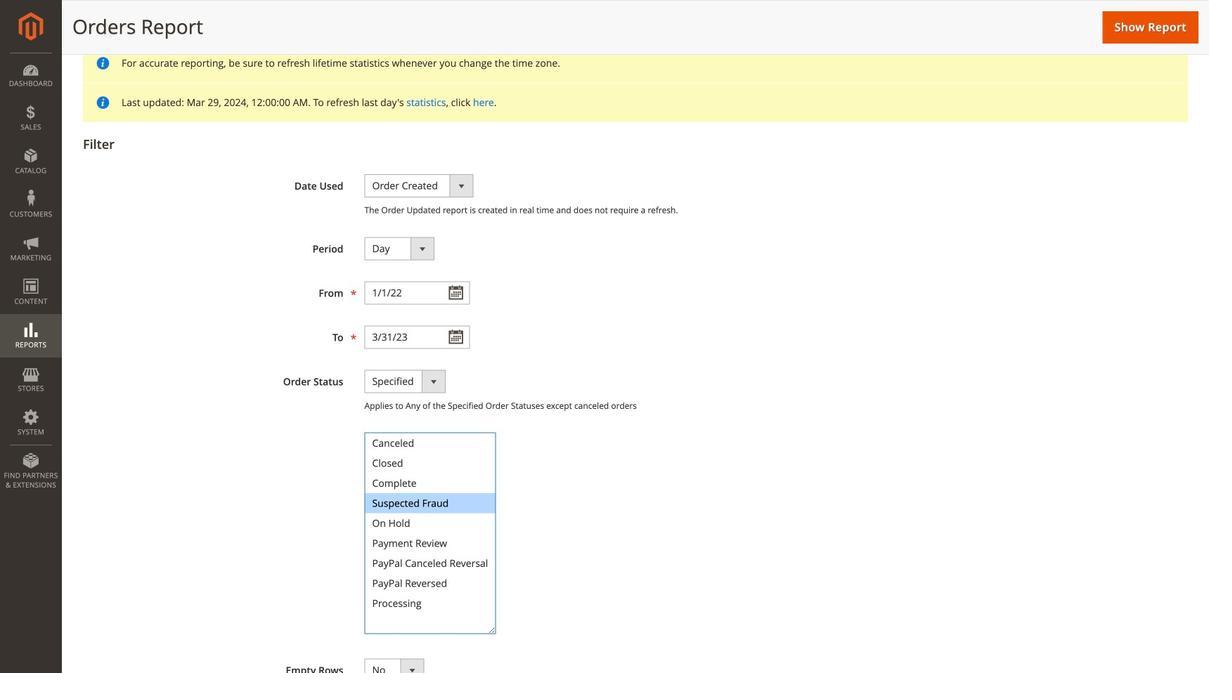 Task type: describe. For each thing, give the bounding box(es) containing it.
magento admin panel image
[[19, 12, 43, 41]]



Task type: locate. For each thing, give the bounding box(es) containing it.
None text field
[[365, 281, 470, 305], [365, 326, 470, 349], [365, 281, 470, 305], [365, 326, 470, 349]]

menu bar
[[0, 53, 62, 497]]



